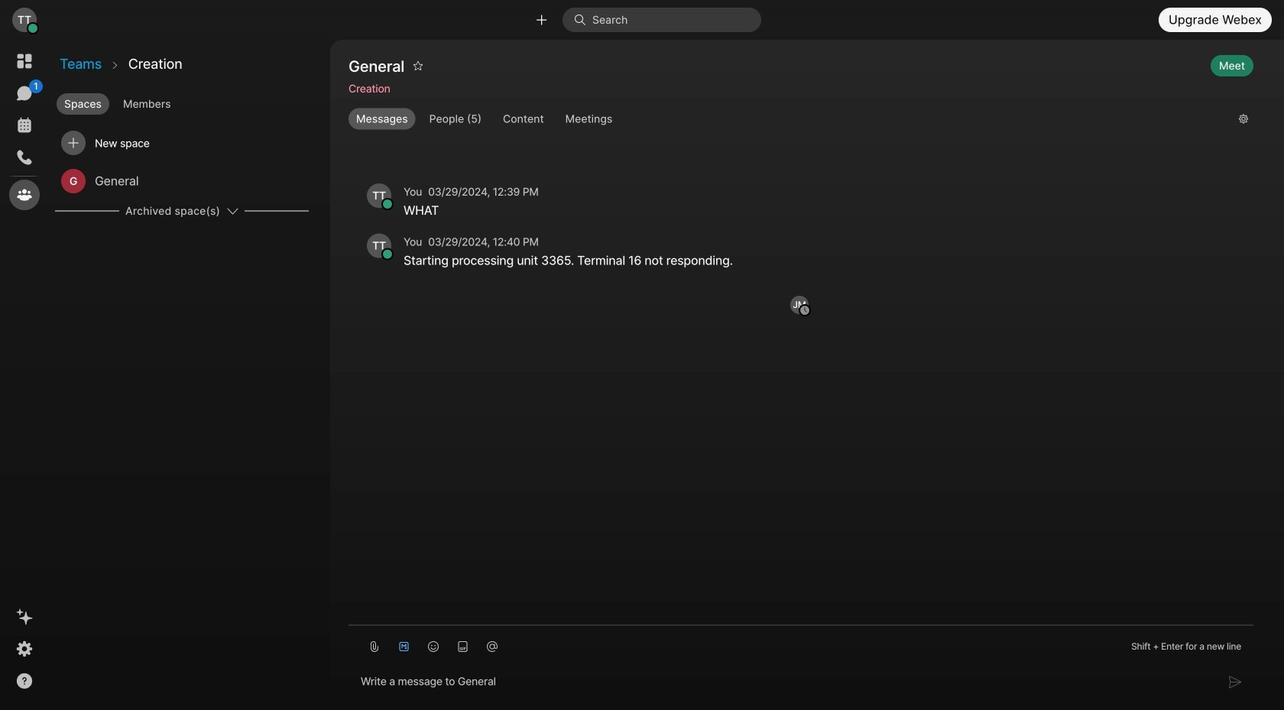 Task type: locate. For each thing, give the bounding box(es) containing it.
webex tab list
[[9, 46, 43, 210]]

group
[[349, 108, 1227, 130]]

arrow down_16 image
[[226, 205, 238, 217]]

tab list
[[54, 87, 329, 116]]

list item
[[55, 124, 309, 162]]

message composer toolbar element
[[349, 626, 1254, 661]]

navigation
[[0, 40, 49, 710]]



Task type: vqa. For each thing, say whether or not it's contained in the screenshot.
the appearance tab
no



Task type: describe. For each thing, give the bounding box(es) containing it.
general list item
[[55, 162, 309, 200]]

messages list
[[349, 141, 1254, 296]]



